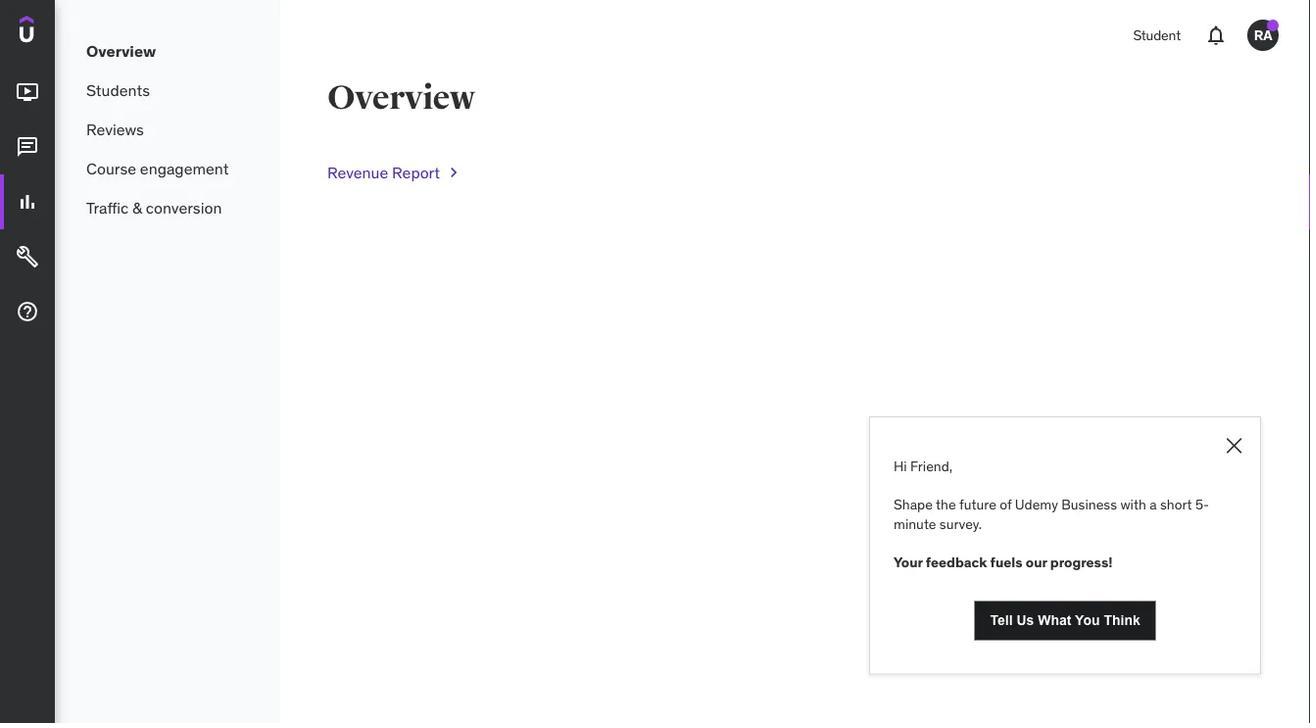 Task type: locate. For each thing, give the bounding box(es) containing it.
think
[[1104, 613, 1141, 628]]

the
[[936, 496, 956, 513]]

2 vertical spatial medium image
[[16, 300, 39, 324]]

×
[[1224, 425, 1245, 461]]

shape
[[894, 496, 933, 513]]

conversion
[[146, 197, 222, 217]]

course engagement
[[86, 158, 229, 178]]

reviews
[[86, 119, 144, 139]]

× button
[[1224, 425, 1245, 461]]

udemy image
[[20, 16, 109, 49]]

5-
[[1196, 496, 1209, 513]]

medium image
[[16, 190, 39, 214], [16, 245, 39, 269], [16, 300, 39, 324]]

udemy
[[1015, 496, 1058, 513]]

medium image down udemy image at left
[[16, 81, 39, 104]]

fuels
[[990, 553, 1023, 571]]

overview up students
[[86, 40, 156, 61]]

revenue
[[327, 162, 388, 182]]

1 medium image from the top
[[16, 190, 39, 214]]

report
[[392, 162, 440, 182]]

&
[[132, 197, 142, 217]]

0 vertical spatial medium image
[[16, 81, 39, 104]]

tell
[[990, 613, 1013, 628]]

ra
[[1254, 26, 1272, 44]]

0 horizontal spatial overview
[[86, 40, 156, 61]]

our
[[1026, 553, 1047, 571]]

survey.
[[940, 515, 982, 532]]

traffic & conversion link
[[55, 188, 280, 227]]

medium image
[[16, 81, 39, 104], [16, 135, 39, 159]]

1 horizontal spatial overview
[[327, 77, 475, 118]]

future
[[959, 496, 997, 513]]

tell us what you think button
[[975, 601, 1156, 641]]

friend,
[[910, 457, 953, 475]]

0 vertical spatial medium image
[[16, 190, 39, 214]]

feedback
[[926, 553, 987, 571]]

1 vertical spatial medium image
[[16, 245, 39, 269]]

reviews link
[[55, 110, 280, 149]]

small image
[[444, 163, 464, 182]]

engagement
[[140, 158, 229, 178]]

1 vertical spatial overview
[[327, 77, 475, 118]]

your feedback fuels our progress!
[[894, 553, 1116, 571]]

1 vertical spatial medium image
[[16, 135, 39, 159]]

minute
[[894, 515, 936, 532]]

overview up revenue report link
[[327, 77, 475, 118]]

traffic
[[86, 197, 129, 217]]

overview
[[86, 40, 156, 61], [327, 77, 475, 118]]

medium image left course
[[16, 135, 39, 159]]

overview link
[[55, 31, 280, 71]]



Task type: describe. For each thing, give the bounding box(es) containing it.
hi friend,
[[894, 457, 953, 475]]

a
[[1150, 496, 1157, 513]]

revenue report
[[327, 162, 440, 182]]

course
[[86, 158, 136, 178]]

3 medium image from the top
[[16, 300, 39, 324]]

ra link
[[1240, 12, 1287, 59]]

short
[[1160, 496, 1192, 513]]

with
[[1121, 496, 1147, 513]]

us
[[1017, 613, 1034, 628]]

1 medium image from the top
[[16, 81, 39, 104]]

progress!
[[1050, 553, 1113, 571]]

shape the future of udemy business with a short 5- minute survey.
[[894, 496, 1209, 532]]

students
[[86, 80, 150, 100]]

revenue report link
[[327, 149, 464, 196]]

student link
[[1122, 12, 1193, 59]]

2 medium image from the top
[[16, 245, 39, 269]]

students link
[[55, 71, 280, 110]]

tell us what you think
[[990, 613, 1141, 628]]

you have alerts image
[[1267, 20, 1279, 31]]

you
[[1075, 613, 1100, 628]]

what
[[1038, 613, 1072, 628]]

course engagement link
[[55, 149, 280, 188]]

0 vertical spatial overview
[[86, 40, 156, 61]]

of
[[1000, 496, 1012, 513]]

student
[[1133, 26, 1181, 44]]

× dialog
[[869, 417, 1261, 675]]

notifications image
[[1204, 24, 1228, 47]]

your
[[894, 553, 923, 571]]

business
[[1062, 496, 1117, 513]]

traffic & conversion
[[86, 197, 222, 217]]

hi
[[894, 457, 907, 475]]

2 medium image from the top
[[16, 135, 39, 159]]



Task type: vqa. For each thing, say whether or not it's contained in the screenshot.
medium image
yes



